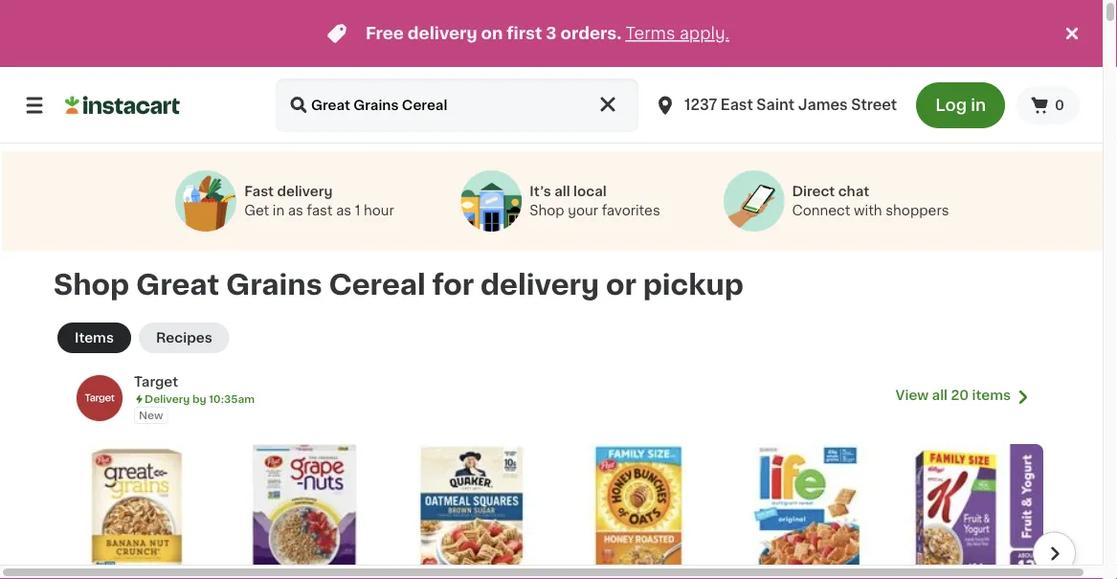 Task type: describe. For each thing, give the bounding box(es) containing it.
items
[[75, 331, 114, 345]]

kellogg's special k breakfast cereal, family breakfast, fiber cereal, fruit and yogurt image
[[903, 444, 1044, 579]]

quaker life cereal, multigrain, original image
[[736, 444, 876, 579]]

on
[[481, 25, 503, 42]]

item carousel region
[[34, 435, 1076, 579]]

0 button
[[1017, 86, 1080, 124]]

fast
[[244, 185, 274, 198]]

all for view
[[932, 389, 948, 402]]

items button
[[57, 322, 131, 353]]

james
[[798, 98, 848, 112]]

limited time offer region
[[0, 0, 1061, 67]]

target
[[134, 375, 178, 389]]

shop great grains cereal for delivery or pickup
[[54, 271, 744, 298]]

it's
[[530, 185, 551, 198]]

quaker brown sugar crunchy oat cereal image
[[401, 444, 542, 579]]

Search field
[[276, 79, 639, 132]]

shop
[[54, 271, 129, 298]]

orders.
[[561, 25, 622, 42]]

first
[[507, 25, 542, 42]]

1237
[[685, 98, 717, 112]]

delivery for fast
[[277, 185, 333, 198]]

20
[[951, 389, 969, 402]]

it's all local
[[530, 185, 607, 198]]

in
[[971, 97, 986, 113]]

pickup
[[643, 271, 744, 298]]

log in
[[935, 97, 986, 113]]

recipes button
[[139, 322, 229, 353]]

target show all 20 items element
[[134, 372, 896, 391]]

new
[[139, 410, 163, 421]]

grains
[[226, 271, 322, 298]]

cereal
[[329, 271, 426, 298]]

post great grains banana nut crunch cereal image
[[67, 444, 207, 579]]

saint
[[757, 98, 795, 112]]

delivery by 10:35am
[[145, 394, 255, 404]]

instacart logo image
[[65, 94, 180, 117]]

east
[[721, 98, 753, 112]]



Task type: vqa. For each thing, say whether or not it's contained in the screenshot.
Sprouts Farmers Market 'prices'
no



Task type: locate. For each thing, give the bounding box(es) containing it.
apply.
[[680, 25, 730, 42]]

1 horizontal spatial delivery
[[408, 25, 477, 42]]

1237 east saint james street button
[[654, 79, 897, 132]]

1 vertical spatial delivery
[[277, 185, 333, 198]]

all for it's
[[554, 185, 570, 198]]

0
[[1055, 99, 1065, 112]]

honey bunches of oats honey roasted breakfast cereal, whole grain, family size image
[[569, 444, 709, 579]]

0 horizontal spatial all
[[554, 185, 570, 198]]

view
[[896, 389, 929, 402]]

delivery right fast
[[277, 185, 333, 198]]

delivery left on on the left of the page
[[408, 25, 477, 42]]

items
[[972, 389, 1011, 402]]

great
[[136, 271, 219, 298]]

post grape-nuts original breakfast cereal image
[[234, 444, 375, 579]]

log in button
[[916, 82, 1005, 128]]

for
[[432, 271, 474, 298]]

0 vertical spatial delivery
[[408, 25, 477, 42]]

0 horizontal spatial delivery
[[277, 185, 333, 198]]

10:35am
[[209, 394, 255, 404]]

2 horizontal spatial delivery
[[481, 271, 599, 298]]

terms
[[626, 25, 675, 42]]

delivery inside limited time offer region
[[408, 25, 477, 42]]

fast delivery
[[244, 185, 333, 198]]

None search field
[[276, 79, 639, 132]]

1 horizontal spatial all
[[932, 389, 948, 402]]

delivery
[[408, 25, 477, 42], [277, 185, 333, 198], [481, 271, 599, 298]]

all
[[554, 185, 570, 198], [932, 389, 948, 402]]

or
[[606, 271, 637, 298]]

street
[[851, 98, 897, 112]]

direct chat
[[792, 185, 869, 198]]

all left 20
[[932, 389, 948, 402]]

delivery left or
[[481, 271, 599, 298]]

1237 east saint james street
[[685, 98, 897, 112]]

by
[[192, 394, 206, 404]]

delivery
[[145, 394, 190, 404]]

1 vertical spatial all
[[932, 389, 948, 402]]

2 vertical spatial delivery
[[481, 271, 599, 298]]

free
[[366, 25, 404, 42]]

3
[[546, 25, 557, 42]]

1237 east saint james street button
[[646, 79, 905, 132]]

view all 20 items
[[896, 389, 1011, 402]]

all right the it's
[[554, 185, 570, 198]]

free delivery on first 3 orders. terms apply.
[[366, 25, 730, 42]]

terms apply. link
[[626, 25, 730, 42]]

local
[[573, 185, 607, 198]]

log
[[935, 97, 967, 113]]

recipes
[[156, 331, 212, 345]]

delivery for free
[[408, 25, 477, 42]]

chat
[[838, 185, 869, 198]]

direct
[[792, 185, 835, 198]]

0 vertical spatial all
[[554, 185, 570, 198]]



